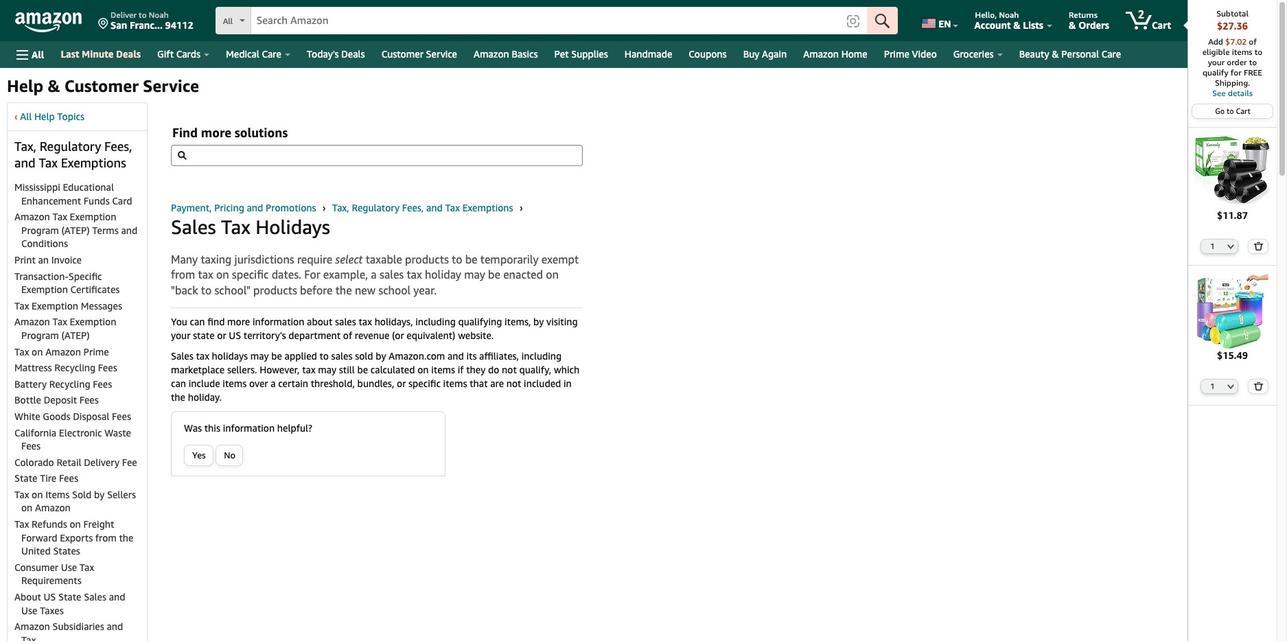 Task type: vqa. For each thing, say whether or not it's contained in the screenshot.
The Find More Solutions
yes



Task type: locate. For each thing, give the bounding box(es) containing it.
enacted
[[503, 268, 543, 282]]

dropdown image down $15.49
[[1228, 384, 1235, 389]]

1 vertical spatial use
[[21, 605, 37, 616]]

1 vertical spatial exemptions
[[463, 202, 513, 214]]

2 1 from the top
[[1211, 382, 1215, 391]]

service down gift at the top of the page
[[143, 76, 199, 95]]

sales right 'about'
[[335, 316, 356, 328]]

0 horizontal spatial or
[[217, 330, 226, 341]]

0 vertical spatial sales
[[171, 216, 216, 238]]

deals inside the today's deals link
[[341, 48, 365, 60]]

can
[[190, 316, 205, 328], [171, 378, 186, 389]]

deals right today's
[[341, 48, 365, 60]]

items inside of eligible items to your order to qualify for free shipping.
[[1232, 47, 1253, 57]]

exemption down funds at left
[[70, 211, 116, 223]]

2 horizontal spatial may
[[464, 268, 485, 282]]

your inside you can find more information about sales tax holidays, including qualifying items,          by visiting your state or us territory's department of revenue (or equivalent) website.
[[171, 330, 190, 341]]

navigation navigation
[[0, 0, 1278, 641]]

0 horizontal spatial state
[[14, 473, 37, 484]]

1 vertical spatial specific
[[409, 378, 441, 389]]

do
[[488, 364, 499, 376]]

be
[[465, 253, 478, 266], [488, 268, 500, 282], [271, 350, 282, 362], [357, 364, 368, 376]]

0 vertical spatial regulatory
[[40, 139, 101, 154]]

regulatory inside tax, regulatory fees, and tax exemptions
[[40, 139, 101, 154]]

exemptions inside tax, regulatory fees, and tax exemptions
[[61, 155, 126, 170]]

goods
[[43, 411, 70, 422]]

0 vertical spatial fees,
[[104, 139, 132, 154]]

invoice
[[51, 254, 82, 266]]

1 vertical spatial customer
[[64, 76, 139, 95]]

(atep) up tax on amazon prime link
[[61, 330, 90, 341]]

amazon down tax exemption messages link
[[14, 316, 50, 328]]

1 vertical spatial not
[[507, 378, 521, 389]]

to down the department
[[320, 350, 329, 362]]

customer down last minute deals link
[[64, 76, 139, 95]]

tax on items sold by sellers on amazon link
[[14, 489, 136, 514]]

$7.02
[[1226, 36, 1247, 47]]

1 horizontal spatial ›
[[520, 202, 523, 214]]

0 horizontal spatial us
[[44, 591, 56, 603]]

account
[[975, 19, 1011, 31]]

1 vertical spatial more
[[227, 316, 250, 328]]

sales up marketplace
[[171, 350, 193, 362]]

home
[[842, 48, 868, 60]]

tax,
[[14, 139, 36, 154], [332, 202, 349, 214]]

2 horizontal spatial the
[[336, 283, 352, 297]]

(or
[[392, 330, 404, 341]]

exports
[[60, 532, 93, 544]]

dropdown image for $15.49
[[1228, 384, 1235, 389]]

0 horizontal spatial prime
[[83, 346, 109, 357]]

help down all button
[[7, 76, 43, 95]]

battery
[[14, 378, 47, 390]]

on
[[216, 268, 229, 282], [546, 268, 559, 282], [32, 346, 43, 357], [418, 364, 429, 376], [32, 489, 43, 500], [21, 502, 33, 514], [70, 518, 81, 530]]

enhancement
[[21, 195, 81, 206]]

1 vertical spatial us
[[44, 591, 56, 603]]

amazon down 'enhancement'
[[14, 211, 50, 223]]

1 vertical spatial (atep)
[[61, 330, 90, 341]]

sales tax holidays may be applied to sales sold by amazon.com and its affiliates,          including marketplace sellers. however, tax may still be calculated on items if they          do not qualify, which can include items over a certain threshold, bundles, or specific          items that are not included in the holiday.
[[171, 350, 580, 403]]

prime up "mattress recycling fees" link
[[83, 346, 109, 357]]

on up refunds
[[21, 502, 33, 514]]

service inside navigation navigation
[[426, 48, 457, 60]]

a
[[371, 268, 377, 282], [271, 378, 276, 389]]

subtotal $27.36
[[1217, 8, 1249, 32]]

including inside you can find more information about sales tax holidays, including qualifying items,          by visiting your state or us territory's department of revenue (or equivalent) website.
[[416, 316, 456, 328]]

about
[[307, 316, 333, 328]]

0 vertical spatial program
[[21, 224, 59, 236]]

from down the freight
[[95, 532, 117, 544]]

by inside sales tax holidays may be applied to sales sold by amazon.com and its affiliates,          including marketplace sellers. however, tax may still be calculated on items if they          do not qualify, which can include items over a certain threshold, bundles, or specific          items that are not included in the holiday.
[[376, 350, 386, 362]]

your inside of eligible items to your order to qualify for free shipping.
[[1208, 57, 1225, 67]]

payment, pricing and promotions link
[[171, 202, 319, 214]]

included
[[524, 378, 561, 389]]

1 horizontal spatial care
[[1102, 48, 1121, 60]]

by inside the mississippi educational enhancement funds card amazon tax exemption program (atep) terms and conditions print an invoice transaction-specific exemption certificates tax exemption messages amazon tax exemption program (atep) tax on amazon prime mattress recycling fees battery recycling fees bottle deposit fees white goods disposal fees california electronic waste fees colorado retail delivery fee state tire fees tax on items sold by sellers on amazon tax refunds on freight forward exports from the united states consumer use tax requirements about us state sales and use taxes amazon subsidiaries and tax
[[94, 489, 105, 500]]

1 horizontal spatial exemptions
[[463, 202, 513, 214]]

0 vertical spatial state
[[14, 473, 37, 484]]

the inside taxable products to be temporarily exempt from tax on specific dates. for example,          a sales tax holiday may be enacted on "back to school" products before the new school          year.
[[336, 283, 352, 297]]

0 vertical spatial service
[[426, 48, 457, 60]]

sales down payment, at top left
[[171, 216, 216, 238]]

1 vertical spatial all
[[32, 48, 44, 60]]

on down "exempt"
[[546, 268, 559, 282]]

state
[[14, 473, 37, 484], [58, 591, 81, 603]]

of left revenue
[[343, 330, 352, 341]]

program up 'conditions'
[[21, 224, 59, 236]]

san
[[111, 19, 127, 31]]

0 horizontal spatial a
[[271, 378, 276, 389]]

1 horizontal spatial customer
[[382, 48, 424, 60]]

delete image
[[1254, 241, 1264, 250], [1254, 382, 1264, 391]]

1 horizontal spatial use
[[61, 562, 77, 573]]

regulatory down the find more solutions search field
[[352, 202, 400, 214]]

terms
[[92, 224, 119, 236]]

1 vertical spatial of
[[343, 330, 352, 341]]

can inside sales tax holidays may be applied to sales sold by amazon.com and its affiliates,          including marketplace sellers. however, tax may still be calculated on items if they          do not qualify, which can include items over a certain threshold, bundles, or specific          items that are not included in the holiday.
[[171, 378, 186, 389]]

prime left video
[[884, 48, 910, 60]]

1 vertical spatial help
[[34, 111, 55, 122]]

1 › from the left
[[323, 202, 326, 214]]

and up mississippi in the top of the page
[[14, 155, 35, 170]]

amazon left basics
[[474, 48, 509, 60]]

sales inside sales tax holidays may be applied to sales sold by amazon.com and its affiliates,          including marketplace sellers. however, tax may still be calculated on items if they          do not qualify, which can include items over a certain threshold, bundles, or specific          items that are not included in the holiday.
[[171, 350, 193, 362]]

1 vertical spatial the
[[171, 391, 185, 403]]

0 horizontal spatial regulatory
[[40, 139, 101, 154]]

and up holiday
[[426, 202, 443, 214]]

pet supplies
[[554, 48, 608, 60]]

recycling up battery recycling fees link
[[54, 362, 95, 374]]

cards
[[176, 48, 200, 60]]

0 vertical spatial exemptions
[[61, 155, 126, 170]]

0 vertical spatial us
[[229, 330, 241, 341]]

pricing
[[214, 202, 244, 214]]

exemptions up temporarily
[[463, 202, 513, 214]]

0 vertical spatial cart
[[1152, 19, 1171, 31]]

the down example,
[[336, 283, 352, 297]]

1 horizontal spatial us
[[229, 330, 241, 341]]

about us state sales and use taxes link
[[14, 591, 125, 616]]

recycling down "mattress recycling fees" link
[[49, 378, 90, 390]]

1 dropdown image from the top
[[1228, 243, 1235, 249]]

en link
[[914, 3, 964, 38]]

1 vertical spatial including
[[522, 350, 562, 362]]

search image
[[178, 151, 187, 160]]

revenue
[[355, 330, 390, 341]]

sales inside you can find more information about sales tax holidays, including qualifying items,          by visiting your state or us territory's department of revenue (or equivalent) website.
[[335, 316, 356, 328]]

state down colorado
[[14, 473, 37, 484]]

disposal
[[73, 411, 109, 422]]

0 horizontal spatial of
[[343, 330, 352, 341]]

many
[[171, 253, 198, 266]]

None submit
[[867, 7, 898, 34], [1249, 239, 1268, 253], [1249, 380, 1268, 394], [867, 7, 898, 34], [1249, 239, 1268, 253], [1249, 380, 1268, 394]]

coupons link
[[681, 45, 735, 64]]

items up for
[[1232, 47, 1253, 57]]

on inside sales tax holidays may be applied to sales sold by amazon.com and its affiliates,          including marketplace sellers. however, tax may still be calculated on items if they          do not qualify, which can include items over a certain threshold, bundles, or specific          items that are not included in the holiday.
[[418, 364, 429, 376]]

program up tax on amazon prime link
[[21, 330, 59, 341]]

0 vertical spatial (atep)
[[61, 224, 90, 236]]

exempt
[[542, 253, 579, 266]]

1 horizontal spatial your
[[1208, 57, 1225, 67]]

0 horizontal spatial the
[[119, 532, 134, 544]]

transaction-specific exemption certificates link
[[14, 270, 120, 295]]

tax on amazon prime link
[[14, 346, 109, 357]]

0 vertical spatial specific
[[232, 268, 269, 282]]

0 vertical spatial products
[[405, 253, 449, 266]]

care right personal
[[1102, 48, 1121, 60]]

1 vertical spatial fees,
[[402, 202, 424, 214]]

transaction-
[[14, 270, 68, 282]]

deals
[[116, 48, 141, 60], [341, 48, 365, 60]]

sales inside the mississippi educational enhancement funds card amazon tax exemption program (atep) terms and conditions print an invoice transaction-specific exemption certificates tax exemption messages amazon tax exemption program (atep) tax on amazon prime mattress recycling fees battery recycling fees bottle deposit fees white goods disposal fees california electronic waste fees colorado retail delivery fee state tire fees tax on items sold by sellers on amazon tax refunds on freight forward exports from the united states consumer use tax requirements about us state sales and use taxes amazon subsidiaries and tax
[[84, 591, 106, 603]]

deliver
[[111, 10, 137, 20]]

mattress
[[14, 362, 52, 374]]

0 vertical spatial from
[[171, 268, 195, 282]]

2 vertical spatial may
[[318, 364, 337, 376]]

specific down jurisdictions
[[232, 268, 269, 282]]

0 horizontal spatial cart
[[1152, 19, 1171, 31]]

order
[[1227, 57, 1247, 67]]

1 horizontal spatial tax,
[[332, 202, 349, 214]]

care right 'medical'
[[262, 48, 281, 60]]

0 horizontal spatial by
[[94, 489, 105, 500]]

All search field
[[215, 7, 898, 36]]

$11.87
[[1217, 209, 1248, 221]]

specific inside taxable products to be temporarily exempt from tax on specific dates. for example,          a sales tax holiday may be enacted on "back to school" products before the new school          year.
[[232, 268, 269, 282]]

1 horizontal spatial service
[[426, 48, 457, 60]]

0 horizontal spatial may
[[250, 350, 269, 362]]

your left order
[[1208, 57, 1225, 67]]

1 program from the top
[[21, 224, 59, 236]]

cart down details
[[1236, 106, 1251, 115]]

by inside you can find more information about sales tax holidays, including qualifying items,          by visiting your state or us territory's department of revenue (or equivalent) website.
[[534, 316, 544, 328]]

sales
[[171, 216, 216, 238], [171, 350, 193, 362], [84, 591, 106, 603]]

customer inside navigation navigation
[[382, 48, 424, 60]]

recycling
[[54, 362, 95, 374], [49, 378, 90, 390]]

help & customer service link
[[7, 76, 199, 100]]

1 vertical spatial tax,
[[332, 202, 349, 214]]

may right holiday
[[464, 268, 485, 282]]

the left holiday.
[[171, 391, 185, 403]]

dropdown image down $11.87
[[1228, 243, 1235, 249]]

us up holidays
[[229, 330, 241, 341]]

sales for sales tax holidays may be applied to sales sold by amazon.com and its affiliates,          including marketplace sellers. however, tax may still be calculated on items if they          do not qualify, which can include items over a certain threshold, bundles, or specific          items that are not included in the holiday.
[[171, 350, 193, 362]]

amazon subsidiaries and tax link
[[14, 621, 123, 641]]

2 vertical spatial sales
[[331, 350, 353, 362]]

› right promotions
[[323, 202, 326, 214]]

1 vertical spatial program
[[21, 330, 59, 341]]

to inside sales tax holidays may be applied to sales sold by amazon.com and its affiliates,          including marketplace sellers. however, tax may still be calculated on items if they          do not qualify, which can include items over a certain threshold, bundles, or specific          items that are not included in the holiday.
[[320, 350, 329, 362]]

1 1 from the top
[[1211, 241, 1215, 250]]

to up free
[[1255, 47, 1263, 57]]

& for returns
[[1069, 19, 1076, 31]]

including up equivalent)
[[416, 316, 456, 328]]

your
[[1208, 57, 1225, 67], [171, 330, 190, 341]]

0 vertical spatial 1
[[1211, 241, 1215, 250]]

us up taxes
[[44, 591, 56, 603]]

1 noah from the left
[[149, 10, 169, 20]]

items down the sellers.
[[223, 378, 247, 389]]

fees, up taxable
[[402, 202, 424, 214]]

1 delete image from the top
[[1254, 241, 1264, 250]]

groceries link
[[945, 45, 1011, 64]]

dropdown image
[[1228, 243, 1235, 249], [1228, 384, 1235, 389]]

1 vertical spatial 1
[[1211, 382, 1215, 391]]

2 vertical spatial sales
[[84, 591, 106, 603]]

2 deals from the left
[[341, 48, 365, 60]]

& right beauty
[[1052, 48, 1059, 60]]

2 horizontal spatial by
[[534, 316, 544, 328]]

no
[[224, 450, 236, 461]]

0 horizontal spatial can
[[171, 378, 186, 389]]

2 dropdown image from the top
[[1228, 384, 1235, 389]]

tax exemption messages link
[[14, 300, 122, 312]]

equivalent)
[[407, 330, 456, 341]]

the down sellers
[[119, 532, 134, 544]]

prime video
[[884, 48, 937, 60]]

us inside you can find more information about sales tax holidays, including qualifying items,          by visiting your state or us territory's department of revenue (or equivalent) website.
[[229, 330, 241, 341]]

0 horizontal spatial from
[[95, 532, 117, 544]]

0 vertical spatial prime
[[884, 48, 910, 60]]

1 vertical spatial dropdown image
[[1228, 384, 1235, 389]]

coupons
[[689, 48, 727, 60]]

including up qualify,
[[522, 350, 562, 362]]

from inside taxable products to be temporarily exempt from tax on specific dates. for example,          a sales tax holiday may be enacted on "back to school" products before the new school          year.
[[171, 268, 195, 282]]

1 horizontal spatial specific
[[409, 378, 441, 389]]

tax down transaction-
[[14, 300, 29, 312]]

1 deals from the left
[[116, 48, 141, 60]]

holiday.
[[188, 391, 222, 403]]

information inside you can find more information about sales tax holidays, including qualifying items,          by visiting your state or us territory's department of revenue (or equivalent) website.
[[253, 316, 304, 328]]

1 for $15.49
[[1211, 382, 1215, 391]]

help left topics
[[34, 111, 55, 122]]

of inside of eligible items to your order to qualify for free shipping.
[[1249, 36, 1257, 47]]

amazon down taxes
[[14, 621, 50, 633]]

may down the territory's
[[250, 350, 269, 362]]

0 horizontal spatial specific
[[232, 268, 269, 282]]

tax down states
[[79, 562, 94, 573]]

may up threshold,
[[318, 364, 337, 376]]

print an invoice link
[[14, 254, 82, 266]]

1 (atep) from the top
[[61, 224, 90, 236]]

all inside button
[[32, 48, 44, 60]]

0 horizontal spatial fees,
[[104, 139, 132, 154]]

tax down tax exemption messages link
[[52, 316, 67, 328]]

amazon inside amazon basics link
[[474, 48, 509, 60]]

0 vertical spatial tax,
[[14, 139, 36, 154]]

on down amazon.com
[[418, 364, 429, 376]]

1 vertical spatial from
[[95, 532, 117, 544]]

to inside deliver to noah san franc... 94112‌
[[139, 10, 147, 20]]

0 vertical spatial a
[[371, 268, 377, 282]]

0 vertical spatial your
[[1208, 57, 1225, 67]]

& for beauty
[[1052, 48, 1059, 60]]

messages
[[81, 300, 122, 312]]

& for account
[[1014, 19, 1021, 31]]

all help topics link
[[20, 111, 85, 122]]

0 horizontal spatial use
[[21, 605, 37, 616]]

2 noah from the left
[[999, 10, 1019, 20]]

1 vertical spatial sales
[[171, 350, 193, 362]]

pet
[[554, 48, 569, 60]]

& left 'lists'
[[1014, 19, 1021, 31]]

service left amazon basics
[[426, 48, 457, 60]]

not
[[502, 364, 517, 376], [507, 378, 521, 389]]

1 horizontal spatial cart
[[1236, 106, 1251, 115]]

the inside the mississippi educational enhancement funds card amazon tax exemption program (atep) terms and conditions print an invoice transaction-specific exemption certificates tax exemption messages amazon tax exemption program (atep) tax on amazon prime mattress recycling fees battery recycling fees bottle deposit fees white goods disposal fees california electronic waste fees colorado retail delivery fee state tire fees tax on items sold by sellers on amazon tax refunds on freight forward exports from the united states consumer use tax requirements about us state sales and use taxes amazon subsidiaries and tax
[[119, 532, 134, 544]]

sales inside sales tax holidays may be applied to sales sold by amazon.com and its affiliates,          including marketplace sellers. however, tax may still be calculated on items if they          do not qualify, which can include items over a certain threshold, bundles, or specific          items that are not included in the holiday.
[[331, 350, 353, 362]]

threshold,
[[311, 378, 355, 389]]

1 vertical spatial a
[[271, 378, 276, 389]]

fees, up educational
[[104, 139, 132, 154]]

from inside the mississippi educational enhancement funds card amazon tax exemption program (atep) terms and conditions print an invoice transaction-specific exemption certificates tax exemption messages amazon tax exemption program (atep) tax on amazon prime mattress recycling fees battery recycling fees bottle deposit fees white goods disposal fees california electronic waste fees colorado retail delivery fee state tire fees tax on items sold by sellers on amazon tax refunds on freight forward exports from the united states consumer use tax requirements about us state sales and use taxes amazon subsidiaries and tax
[[95, 532, 117, 544]]

consumer use tax requirements link
[[14, 562, 94, 587]]

tax down taxing
[[198, 268, 213, 282]]

0 vertical spatial by
[[534, 316, 544, 328]]

sellers
[[107, 489, 136, 500]]

sales tax holidays article
[[171, 215, 583, 405]]

fees,
[[104, 139, 132, 154], [402, 202, 424, 214]]

0 vertical spatial may
[[464, 268, 485, 282]]

1 vertical spatial your
[[171, 330, 190, 341]]

0 horizontal spatial service
[[143, 76, 199, 95]]

sales up school
[[380, 268, 404, 282]]

amazon image
[[15, 12, 82, 33]]

0 vertical spatial all
[[223, 16, 233, 26]]

all inside search box
[[223, 16, 233, 26]]

holidays
[[212, 350, 248, 362]]

0 vertical spatial including
[[416, 316, 456, 328]]

1 horizontal spatial noah
[[999, 10, 1019, 20]]

amazon up "mattress recycling fees" link
[[45, 346, 81, 357]]

and right subsidiaries
[[107, 621, 123, 633]]

1 vertical spatial by
[[376, 350, 386, 362]]

0 vertical spatial or
[[217, 330, 226, 341]]

& inside returns & orders
[[1069, 19, 1076, 31]]

may
[[464, 268, 485, 282], [250, 350, 269, 362], [318, 364, 337, 376]]

1 horizontal spatial the
[[171, 391, 185, 403]]

No submit
[[216, 446, 242, 466]]

1 vertical spatial prime
[[83, 346, 109, 357]]

help
[[7, 76, 43, 95], [34, 111, 55, 122]]

1 horizontal spatial from
[[171, 268, 195, 282]]

or down calculated
[[397, 378, 406, 389]]

funds
[[84, 195, 110, 206]]

including inside sales tax holidays may be applied to sales sold by amazon.com and its affiliates,          including marketplace sellers. however, tax may still be calculated on items if they          do not qualify, which can include items over a certain threshold, bundles, or specific          items that are not included in the holiday.
[[522, 350, 562, 362]]

use down states
[[61, 562, 77, 573]]

all right the ‹
[[20, 111, 32, 122]]

all left 'last'
[[32, 48, 44, 60]]

0 horizontal spatial ›
[[323, 202, 326, 214]]

today's
[[307, 48, 339, 60]]

of right the $7.02
[[1249, 36, 1257, 47]]

be down temporarily
[[488, 268, 500, 282]]

2 delete image from the top
[[1254, 382, 1264, 391]]

1 horizontal spatial products
[[405, 253, 449, 266]]

1 vertical spatial or
[[397, 378, 406, 389]]

2 › from the left
[[520, 202, 523, 214]]

2 vertical spatial all
[[20, 111, 32, 122]]

from down many
[[171, 268, 195, 282]]

0 horizontal spatial including
[[416, 316, 456, 328]]

qualify,
[[519, 364, 551, 376]]

2 vertical spatial by
[[94, 489, 105, 500]]

more inside you can find more information about sales tax holidays, including qualifying items,          by visiting your state or us territory's department of revenue (or equivalent) website.
[[227, 316, 250, 328]]

sales up still
[[331, 350, 353, 362]]

tax up mattress
[[14, 346, 29, 357]]

an
[[38, 254, 49, 266]]

marketplace
[[171, 364, 225, 376]]

customer service
[[382, 48, 457, 60]]

again
[[762, 48, 787, 60]]

& up all help topics "link"
[[48, 76, 60, 95]]

and right terms
[[121, 224, 138, 236]]

last minute deals link
[[52, 45, 149, 64]]

a up new
[[371, 268, 377, 282]]

card
[[112, 195, 132, 206]]

tax, down the ‹
[[14, 139, 36, 154]]

0 horizontal spatial exemptions
[[61, 155, 126, 170]]

today's deals
[[307, 48, 365, 60]]

0 horizontal spatial your
[[171, 330, 190, 341]]

and
[[14, 155, 35, 170], [247, 202, 263, 214], [426, 202, 443, 214], [121, 224, 138, 236], [448, 350, 464, 362], [109, 591, 125, 603], [107, 621, 123, 633]]

prime
[[884, 48, 910, 60], [83, 346, 109, 357]]

exemption down transaction-
[[21, 284, 68, 295]]

can up the state at the bottom left
[[190, 316, 205, 328]]

amazon inside the amazon home link
[[803, 48, 839, 60]]

tax, inside tax, regulatory fees, and tax exemptions
[[14, 139, 36, 154]]

including
[[416, 316, 456, 328], [522, 350, 562, 362]]

which
[[554, 364, 580, 376]]

0 horizontal spatial noah
[[149, 10, 169, 20]]

1 vertical spatial regulatory
[[352, 202, 400, 214]]

deals down the san
[[116, 48, 141, 60]]

applied
[[285, 350, 317, 362]]

information up the territory's
[[253, 316, 304, 328]]

more
[[201, 125, 231, 140], [227, 316, 250, 328]]

about
[[14, 591, 41, 603]]

tax, right promotions
[[332, 202, 349, 214]]

dropdown image for $11.87
[[1228, 243, 1235, 249]]

1 horizontal spatial a
[[371, 268, 377, 282]]

specific inside sales tax holidays may be applied to sales sold by amazon.com and its affiliates,          including marketplace sellers. however, tax may still be calculated on items if they          do not qualify, which can include items over a certain threshold, bundles, or specific          items that are not included in the holiday.
[[409, 378, 441, 389]]

buy again link
[[735, 45, 795, 64]]

subsidiaries
[[52, 621, 104, 633]]

0 horizontal spatial care
[[262, 48, 281, 60]]

prime inside the mississippi educational enhancement funds card amazon tax exemption program (atep) terms and conditions print an invoice transaction-specific exemption certificates tax exemption messages amazon tax exemption program (atep) tax on amazon prime mattress recycling fees battery recycling fees bottle deposit fees white goods disposal fees california electronic waste fees colorado retail delivery fee state tire fees tax on items sold by sellers on amazon tax refunds on freight forward exports from the united states consumer use tax requirements about us state sales and use taxes amazon subsidiaries and tax
[[83, 346, 109, 357]]

exemption up amazon tax exemption program (atep) link
[[32, 300, 78, 312]]

a inside sales tax holidays may be applied to sales sold by amazon.com and its affiliates,          including marketplace sellers. however, tax may still be calculated on items if they          do not qualify, which can include items over a certain threshold, bundles, or specific          items that are not included in the holiday.
[[271, 378, 276, 389]]



Task type: describe. For each thing, give the bounding box(es) containing it.
that
[[470, 378, 488, 389]]

& for help
[[48, 76, 60, 95]]

gift cards link
[[149, 45, 218, 64]]

tax down applied
[[302, 364, 316, 376]]

sales inside taxable products to be temporarily exempt from tax on specific dates. for example,          a sales tax holiday may be enacted on "back to school" products before the new school          year.
[[380, 268, 404, 282]]

on up exports
[[70, 518, 81, 530]]

medical care link
[[218, 45, 299, 64]]

us inside the mississippi educational enhancement funds card amazon tax exemption program (atep) terms and conditions print an invoice transaction-specific exemption certificates tax exemption messages amazon tax exemption program (atep) tax on amazon prime mattress recycling fees battery recycling fees bottle deposit fees white goods disposal fees california electronic waste fees colorado retail delivery fee state tire fees tax on items sold by sellers on amazon tax refunds on freight forward exports from the united states consumer use tax requirements about us state sales and use taxes amazon subsidiaries and tax
[[44, 591, 56, 603]]

0 vertical spatial not
[[502, 364, 517, 376]]

prime video link
[[876, 45, 945, 64]]

yes
[[192, 450, 206, 461]]

$15.49
[[1217, 350, 1248, 361]]

0 vertical spatial more
[[201, 125, 231, 140]]

gift cards
[[157, 48, 200, 60]]

hello, noah
[[975, 10, 1019, 20]]

‹ all help topics
[[14, 111, 85, 122]]

find
[[208, 316, 225, 328]]

exemption down messages
[[70, 316, 116, 328]]

or inside you can find more information about sales tax holidays, including qualifying items,          by visiting your state or us territory's department of revenue (or equivalent) website.
[[217, 330, 226, 341]]

holidays
[[256, 216, 330, 238]]

sold
[[72, 489, 92, 500]]

"back
[[171, 283, 198, 297]]

colorado
[[14, 456, 54, 468]]

tax down 'enhancement'
[[52, 211, 67, 223]]

1 care from the left
[[262, 48, 281, 60]]

delivery
[[84, 456, 120, 468]]

delete image for $11.87
[[1254, 241, 1264, 250]]

print
[[14, 254, 36, 266]]

amazon.com
[[389, 350, 445, 362]]

new
[[355, 283, 376, 297]]

to right go
[[1227, 106, 1234, 115]]

a inside taxable products to be temporarily exempt from tax on specific dates. for example,          a sales tax holiday may be enacted on "back to school" products before the new school          year.
[[371, 268, 377, 282]]

1 horizontal spatial fees,
[[402, 202, 424, 214]]

tax up holiday
[[445, 202, 460, 214]]

hommaly 1.2 gallon 240 pcs small black trash bags, strong garbage bags, bathroom trash can bin liners unscented, mini plastic bags for office, waste basket liner, fit 3,4.5,6 liters, 0.5,0.8,1,1.2 gal image
[[1195, 133, 1270, 208]]

amazon down items
[[35, 502, 71, 514]]

find more solutions
[[172, 125, 288, 140]]

white goods disposal fees link
[[14, 411, 131, 422]]

last
[[61, 48, 79, 60]]

add
[[1209, 36, 1223, 47]]

minute
[[82, 48, 114, 60]]

noah inside deliver to noah san franc... 94112‌
[[149, 10, 169, 20]]

school
[[379, 283, 411, 297]]

1 vertical spatial information
[[223, 422, 275, 434]]

payment,
[[171, 202, 212, 214]]

beauty & personal care link
[[1011, 45, 1129, 64]]

to right "back
[[201, 283, 212, 297]]

1 vertical spatial may
[[250, 350, 269, 362]]

may inside taxable products to be temporarily exempt from tax on specific dates. for example,          a sales tax holiday may be enacted on "back to school" products before the new school          year.
[[464, 268, 485, 282]]

lists
[[1023, 19, 1044, 31]]

deals inside last minute deals link
[[116, 48, 141, 60]]

tax inside article
[[221, 216, 251, 238]]

electronic
[[59, 427, 102, 438]]

united
[[21, 545, 51, 557]]

qualify
[[1203, 67, 1229, 78]]

delete image for $15.49
[[1254, 382, 1264, 391]]

on down taxing
[[216, 268, 229, 282]]

affiliates,
[[479, 350, 519, 362]]

amazon basics
[[474, 48, 538, 60]]

Yes submit
[[185, 446, 213, 466]]

consumer
[[14, 562, 58, 573]]

can inside you can find more information about sales tax holidays, including qualifying items,          by visiting your state or us territory's department of revenue (or equivalent) website.
[[190, 316, 205, 328]]

this
[[204, 422, 220, 434]]

fee
[[122, 456, 137, 468]]

over
[[249, 378, 268, 389]]

1 vertical spatial cart
[[1236, 106, 1251, 115]]

qualifying
[[458, 316, 502, 328]]

tax refunds on freight forward exports from the united states link
[[14, 518, 134, 557]]

to right order
[[1249, 57, 1257, 67]]

today's deals link
[[299, 45, 373, 64]]

2 care from the left
[[1102, 48, 1121, 60]]

be down sold
[[357, 364, 368, 376]]

prime inside navigation navigation
[[884, 48, 910, 60]]

0 horizontal spatial products
[[253, 283, 297, 297]]

2 (atep) from the top
[[61, 330, 90, 341]]

tax up year.
[[407, 268, 422, 282]]

1 for $11.87
[[1211, 241, 1215, 250]]

and up sales tax holidays
[[247, 202, 263, 214]]

tax down state tire fees link
[[14, 489, 29, 500]]

on up mattress
[[32, 346, 43, 357]]

medical
[[226, 48, 259, 60]]

find
[[172, 125, 198, 140]]

1 horizontal spatial may
[[318, 364, 337, 376]]

mississippi educational enhancement funds card amazon tax exemption program (atep) terms and conditions print an invoice transaction-specific exemption certificates tax exemption messages amazon tax exemption program (atep) tax on amazon prime mattress recycling fees battery recycling fees bottle deposit fees white goods disposal fees california electronic waste fees colorado retail delivery fee state tire fees tax on items sold by sellers on amazon tax refunds on freight forward exports from the united states consumer use tax requirements about us state sales and use taxes amazon subsidiaries and tax
[[14, 181, 138, 641]]

dates.
[[272, 268, 301, 282]]

of eligible items to your order to qualify for free shipping.
[[1203, 36, 1263, 88]]

tax up forward
[[14, 518, 29, 530]]

requirements
[[21, 575, 82, 587]]

tax down about
[[21, 634, 36, 641]]

deposit
[[44, 394, 77, 406]]

0 vertical spatial recycling
[[54, 362, 95, 374]]

Search Amazon text field
[[251, 8, 840, 34]]

colorado retail delivery fee link
[[14, 456, 137, 468]]

sales tax holidays
[[171, 216, 330, 238]]

personal
[[1062, 48, 1099, 60]]

items left if
[[431, 364, 455, 376]]

they
[[466, 364, 486, 376]]

subtotal
[[1217, 8, 1249, 19]]

the inside sales tax holidays may be applied to sales sold by amazon.com and its affiliates,          including marketplace sellers. however, tax may still be calculated on items if they          do not qualify, which can include items over a certain threshold, bundles, or specific          items that are not included in the holiday.
[[171, 391, 185, 403]]

handmade link
[[616, 45, 681, 64]]

help & customer service
[[7, 76, 199, 95]]

en
[[939, 18, 951, 30]]

items down if
[[443, 378, 467, 389]]

tax inside tax, regulatory fees, and tax exemptions
[[39, 155, 58, 170]]

if
[[458, 364, 464, 376]]

tax up marketplace
[[196, 350, 209, 362]]

buy
[[743, 48, 760, 60]]

1 horizontal spatial state
[[58, 591, 81, 603]]

video
[[912, 48, 937, 60]]

0 vertical spatial help
[[7, 76, 43, 95]]

certain
[[278, 378, 308, 389]]

to up holiday
[[452, 253, 462, 266]]

sellers.
[[227, 364, 257, 376]]

of inside you can find more information about sales tax holidays, including qualifying items,          by visiting your state or us territory's department of revenue (or equivalent) website.
[[343, 330, 352, 341]]

2 program from the top
[[21, 330, 59, 341]]

customer service link
[[373, 45, 466, 64]]

department
[[289, 330, 341, 341]]

on down state tire fees link
[[32, 489, 43, 500]]

state tire fees link
[[14, 473, 78, 484]]

white
[[14, 411, 40, 422]]

california
[[14, 427, 56, 438]]

1 vertical spatial recycling
[[49, 378, 90, 390]]

be left temporarily
[[465, 253, 478, 266]]

fees, inside tax, regulatory fees, and tax exemptions
[[104, 139, 132, 154]]

see details link
[[1195, 88, 1270, 98]]

or inside sales tax holidays may be applied to sales sold by amazon.com and its affiliates,          including marketplace sellers. however, tax may still be calculated on items if they          do not qualify, which can include items over a certain threshold, bundles, or specific          items that are not included in the holiday.
[[397, 378, 406, 389]]

and up "amazon subsidiaries and tax" 'link'
[[109, 591, 125, 603]]

bottle deposit fees link
[[14, 394, 99, 406]]

was this information helpful?
[[184, 422, 312, 434]]

deliver to noah san franc... 94112‌
[[111, 10, 193, 31]]

handmade
[[625, 48, 672, 60]]

0 vertical spatial use
[[61, 562, 77, 573]]

forward
[[21, 532, 57, 544]]

and inside sales tax holidays may be applied to sales sold by amazon.com and its affiliates,          including marketplace sellers. however, tax may still be calculated on items if they          do not qualify, which can include items over a certain threshold, bundles, or specific          items that are not included in the holiday.
[[448, 350, 464, 362]]

pet supplies link
[[546, 45, 616, 64]]

Find more solutions search field
[[171, 145, 583, 166]]

account & lists
[[975, 19, 1044, 31]]

sales for sales tax holidays
[[171, 216, 216, 238]]

see
[[1213, 88, 1226, 98]]

temporarily
[[480, 253, 539, 266]]

tax inside you can find more information about sales tax holidays, including qualifying items,          by visiting your state or us territory's department of revenue (or equivalent) website.
[[359, 316, 372, 328]]

beauty & personal care
[[1019, 48, 1121, 60]]

battery recycling fees link
[[14, 378, 112, 390]]

and inside tax, regulatory fees, and tax exemptions
[[14, 155, 35, 170]]

calculated
[[371, 364, 415, 376]]

states
[[53, 545, 80, 557]]

be up however,
[[271, 350, 282, 362]]

1.2 gallon/330pcs strong trash bags colorful clear garbage bags by teivio, bathroom trash can bin liners, small plastic bags for home office kitchen, multicolor image
[[1195, 274, 1270, 349]]



